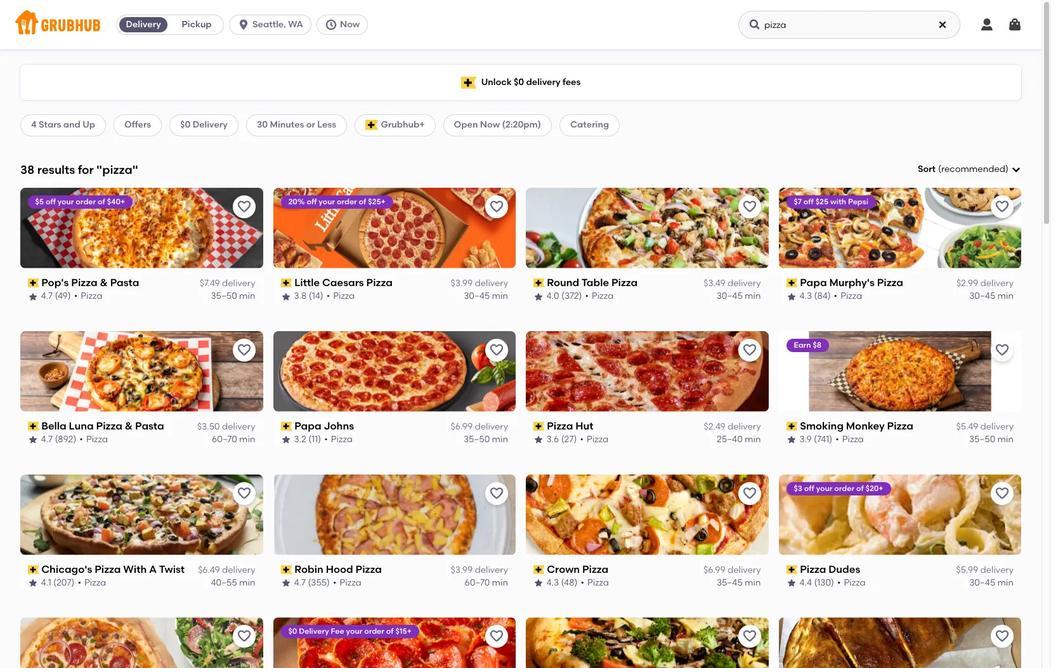 Task type: locate. For each thing, give the bounding box(es) containing it.
$0 for $0 delivery
[[180, 119, 191, 130]]

1 vertical spatial grubhub plus flag logo image
[[366, 120, 378, 130]]

min down $5.99 delivery
[[998, 578, 1014, 588]]

1 horizontal spatial 60–70
[[465, 578, 490, 588]]

delivery left 30
[[193, 119, 228, 130]]

of for caesars
[[359, 197, 366, 206]]

35–50 for pop's pizza & pasta
[[211, 291, 237, 302]]

0 horizontal spatial 60–70 min
[[212, 434, 255, 445]]

$3 off your order of $20+
[[794, 484, 884, 493]]

1 vertical spatial 60–70 min
[[465, 578, 508, 588]]

order left $40+
[[76, 197, 96, 206]]

star icon image
[[28, 292, 38, 302], [281, 292, 291, 302], [534, 292, 544, 302], [786, 292, 797, 302], [28, 435, 38, 445], [281, 435, 291, 445], [534, 435, 544, 445], [786, 435, 797, 445], [28, 578, 38, 588], [281, 578, 291, 588], [534, 578, 544, 588], [786, 578, 797, 588]]

• right "(14)"
[[327, 291, 330, 302]]

delivery for papa johns
[[475, 421, 508, 432]]

0 vertical spatial 60–70
[[212, 434, 237, 445]]

& right pop's
[[100, 277, 108, 289]]

1 vertical spatial papa
[[295, 420, 321, 432]]

0 horizontal spatial 35–50 min
[[211, 291, 255, 302]]

pizza left with
[[95, 563, 121, 575]]

pasta down bella luna pizza & pasta logo
[[135, 420, 165, 432]]

1 $3.99 delivery from the top
[[451, 278, 508, 289]]

0 horizontal spatial 4.3
[[547, 578, 559, 588]]

• pizza for pop's pizza & pasta
[[74, 291, 103, 302]]

save this restaurant button
[[233, 195, 255, 218], [485, 195, 508, 218], [738, 195, 761, 218], [991, 195, 1014, 218], [233, 339, 255, 361], [485, 339, 508, 361], [738, 339, 761, 361], [991, 339, 1014, 361], [233, 482, 255, 505], [485, 482, 508, 505], [738, 482, 761, 505], [991, 482, 1014, 505], [233, 625, 255, 648], [485, 625, 508, 648], [738, 625, 761, 648], [991, 625, 1014, 648]]

grubhub plus flag logo image
[[461, 76, 476, 89], [366, 120, 378, 130]]

4.3 left '(48)'
[[547, 578, 559, 588]]

star icon image left 4.7 (355)
[[281, 578, 291, 588]]

subscription pass image left pop's
[[28, 279, 39, 287]]

0 horizontal spatial $6.99
[[451, 421, 473, 432]]

now right open
[[480, 119, 500, 130]]

min right 35–45
[[745, 578, 761, 588]]

hut
[[576, 420, 594, 432]]

0 vertical spatial $6.99
[[451, 421, 473, 432]]

• for little caesars pizza
[[327, 291, 330, 302]]

0 vertical spatial 4.7
[[41, 291, 53, 302]]

1 vertical spatial $0
[[180, 119, 191, 130]]

stars
[[39, 119, 61, 130]]

pizza down the chicago's pizza with a twist
[[85, 578, 106, 588]]

4.7 (49)
[[41, 291, 71, 302]]

min left 4.0
[[492, 291, 508, 302]]

star icon image for round table pizza
[[534, 292, 544, 302]]

None field
[[918, 163, 1022, 176]]

little caesars pizza logo image
[[273, 188, 516, 268]]

subscription pass image
[[28, 279, 39, 287], [281, 279, 292, 287], [534, 279, 545, 287], [786, 279, 798, 287], [28, 422, 39, 431], [281, 422, 292, 431], [28, 565, 39, 574], [281, 565, 292, 574], [786, 565, 798, 574]]

papa murphy's pizza logo image
[[779, 188, 1022, 268]]

of for pizza
[[98, 197, 106, 206]]

pizza right luna
[[97, 420, 123, 432]]

smoking
[[800, 420, 844, 432]]

0 horizontal spatial 35–50
[[211, 291, 237, 302]]

min left 4.3 (48)
[[492, 578, 508, 588]]

60–70 for bella luna pizza & pasta
[[212, 434, 237, 445]]

save this restaurant image
[[742, 199, 757, 214], [995, 199, 1010, 214], [236, 342, 252, 358], [489, 342, 504, 358], [742, 342, 757, 358], [236, 486, 252, 501], [995, 486, 1010, 501]]

min for pizza dudes
[[998, 578, 1014, 588]]

min right 25–40
[[745, 434, 761, 445]]

1 horizontal spatial $0
[[288, 627, 297, 636]]

svg image
[[1008, 17, 1023, 32], [749, 18, 761, 31], [1011, 164, 1022, 175]]

min down $7.49 delivery at top left
[[239, 291, 255, 302]]

star icon image for bella luna pizza & pasta
[[28, 435, 38, 445]]

$0 right unlock
[[514, 77, 524, 87]]

1 horizontal spatial papa
[[800, 277, 827, 289]]

0 vertical spatial $6.99 delivery
[[451, 421, 508, 432]]

$0
[[514, 77, 524, 87], [180, 119, 191, 130], [288, 627, 297, 636]]

(2:20pm)
[[502, 119, 541, 130]]

$5 off your order of $40+
[[36, 197, 125, 206]]

grubhub plus flag logo image for grubhub+
[[366, 120, 378, 130]]

smoking monkey pizza logo image
[[779, 331, 1022, 412]]

order for pizza
[[76, 197, 96, 206]]

off for papa
[[804, 197, 814, 206]]

4.1
[[41, 578, 52, 588]]

star icon image left 3.6
[[534, 435, 544, 445]]

• right (11)
[[324, 434, 328, 445]]

now button
[[317, 15, 373, 35]]

$3.99 for little caesars pizza
[[451, 278, 473, 289]]

star icon image left 4.4
[[786, 578, 797, 588]]

3.8
[[294, 291, 307, 302]]

$2.99 delivery
[[957, 278, 1014, 289]]

min for pizza hut
[[745, 434, 761, 445]]

subscription pass image left crown at the bottom of the page
[[534, 565, 545, 574]]

• pizza down the hut at right
[[581, 434, 609, 445]]

60–70 min
[[212, 434, 255, 445], [465, 578, 508, 588]]

• pizza down hood
[[333, 578, 362, 588]]

• down the dudes
[[838, 578, 841, 588]]

with
[[124, 563, 147, 575]]

now
[[340, 19, 360, 30], [480, 119, 500, 130]]

min down "$3.50 delivery"
[[239, 434, 255, 445]]

papa up 3.2 (11)
[[295, 420, 321, 432]]

subscription pass image for pizza hut
[[534, 422, 545, 431]]

star icon image left 4.1 on the bottom left
[[28, 578, 38, 588]]

• pizza down bella luna pizza & pasta
[[80, 434, 108, 445]]

$3.99 for robin hood pizza
[[451, 565, 473, 575]]

1 horizontal spatial now
[[480, 119, 500, 130]]

pizza hut logo image
[[526, 331, 769, 412]]

grubhub plus flag logo image left grubhub+ at the left top of the page
[[366, 120, 378, 130]]

subscription pass image left robin at left bottom
[[281, 565, 292, 574]]

of for dudes
[[857, 484, 864, 493]]

$0 for $0 delivery fee your order of $15+
[[288, 627, 297, 636]]

4.0 (372)
[[547, 291, 583, 302]]

pizza right 'murphy's' on the right of the page
[[877, 277, 904, 289]]

of left "$20+"
[[857, 484, 864, 493]]

30–45 min for round table pizza
[[717, 291, 761, 302]]

0 vertical spatial papa
[[800, 277, 827, 289]]

less
[[317, 119, 336, 130]]

0 horizontal spatial $6.99 delivery
[[451, 421, 508, 432]]

delivery left fee
[[299, 627, 329, 636]]

$2.49 delivery
[[704, 421, 761, 432]]

min for little caesars pizza
[[492, 291, 508, 302]]

4.7 down bella
[[41, 434, 53, 445]]

1 vertical spatial $6.99 delivery
[[704, 565, 761, 575]]

chicago's pizza with a twist
[[42, 563, 185, 575]]

0 vertical spatial 60–70 min
[[212, 434, 255, 445]]

delivery inside button
[[126, 19, 161, 30]]

none field containing sort
[[918, 163, 1022, 176]]

• pizza for round table pizza
[[586, 291, 614, 302]]

subscription pass image for robin hood pizza
[[281, 565, 292, 574]]

• for bella luna pizza & pasta
[[80, 434, 83, 445]]

$3.99 delivery
[[451, 278, 508, 289], [451, 565, 508, 575]]

35–50 min
[[211, 291, 255, 302], [464, 434, 508, 445], [970, 434, 1014, 445]]

4.7 down pop's
[[41, 291, 53, 302]]

$3.50
[[197, 421, 220, 432]]

4.7 down robin at left bottom
[[294, 578, 306, 588]]

papa
[[800, 277, 827, 289], [295, 420, 321, 432]]

1 horizontal spatial 35–50
[[464, 434, 490, 445]]

delivery for little caesars pizza
[[475, 278, 508, 289]]

$7 off $25 with pepsi
[[794, 197, 869, 206]]

• pizza down table
[[586, 291, 614, 302]]

subscription pass image for bella luna pizza & pasta
[[28, 422, 39, 431]]

off right $7
[[804, 197, 814, 206]]

1 horizontal spatial 35–50 min
[[464, 434, 508, 445]]

1 vertical spatial $6.99
[[704, 565, 726, 575]]

$6.99 delivery for papa johns
[[451, 421, 508, 432]]

4.4 (130)
[[800, 578, 834, 588]]

off for pizza
[[804, 484, 815, 493]]

zeeks pizza white center logo image
[[526, 618, 769, 668]]

2 vertical spatial 4.7
[[294, 578, 306, 588]]

round table pizza logo image
[[526, 188, 769, 268]]

subscription pass image left smoking
[[786, 422, 798, 431]]

$8
[[813, 341, 822, 349]]

subscription pass image right the $3.49 delivery on the right top
[[786, 279, 798, 287]]

pizza dudes logo image
[[779, 474, 1022, 555]]

$40+
[[107, 197, 125, 206]]

min
[[239, 291, 255, 302], [492, 291, 508, 302], [745, 291, 761, 302], [998, 291, 1014, 302], [239, 434, 255, 445], [492, 434, 508, 445], [745, 434, 761, 445], [998, 434, 1014, 445], [239, 578, 255, 588], [492, 578, 508, 588], [745, 578, 761, 588], [998, 578, 1014, 588]]

of left "$25+"
[[359, 197, 366, 206]]

delivery for robin hood pizza
[[475, 565, 508, 575]]

1 horizontal spatial &
[[125, 420, 133, 432]]

0 vertical spatial &
[[100, 277, 108, 289]]

of left $40+
[[98, 197, 106, 206]]

1 horizontal spatial 60–70 min
[[465, 578, 508, 588]]

1 vertical spatial delivery
[[193, 119, 228, 130]]

seattle,
[[253, 19, 286, 30]]

0 vertical spatial now
[[340, 19, 360, 30]]

off right $5
[[46, 197, 56, 206]]

• pizza down papa murphy's pizza
[[834, 291, 862, 302]]

delivery button
[[117, 15, 170, 35]]

or
[[306, 119, 315, 130]]

seattle, wa button
[[229, 15, 317, 35]]

3.8 (14)
[[294, 291, 323, 302]]

delivery for smoking monkey pizza
[[981, 421, 1014, 432]]

35–50 min for pop's pizza & pasta
[[211, 291, 255, 302]]

3.9
[[800, 434, 812, 445]]

delivery for chicago's pizza with a twist
[[222, 565, 255, 575]]

chicago's
[[42, 563, 93, 575]]

2 horizontal spatial 35–50 min
[[970, 434, 1014, 445]]

1 vertical spatial 4.7
[[41, 434, 53, 445]]

• pizza down the dudes
[[838, 578, 866, 588]]

$5.99
[[956, 565, 978, 575]]

2 horizontal spatial $0
[[514, 77, 524, 87]]

4.3
[[800, 291, 812, 302], [547, 578, 559, 588]]

$5
[[36, 197, 44, 206]]

0 horizontal spatial papa
[[295, 420, 321, 432]]

off right 20%
[[307, 197, 317, 206]]

delivery for pop's pizza & pasta
[[222, 278, 255, 289]]

min left 3.6
[[492, 434, 508, 445]]

0 vertical spatial pasta
[[110, 277, 140, 289]]

2 horizontal spatial 35–50
[[970, 434, 996, 445]]

2 vertical spatial $0
[[288, 627, 297, 636]]

& right luna
[[125, 420, 133, 432]]

subscription pass image for little caesars pizza
[[281, 279, 292, 287]]

$0 right offers at the top of the page
[[180, 119, 191, 130]]

subscription pass image for smoking monkey pizza
[[786, 422, 798, 431]]

star icon image left 4.3 (48)
[[534, 578, 544, 588]]

3.2 (11)
[[294, 434, 321, 445]]

60–70 min for robin hood pizza
[[465, 578, 508, 588]]

svg image
[[980, 17, 995, 32], [237, 18, 250, 31], [325, 18, 338, 31], [938, 20, 948, 30]]

$25+
[[368, 197, 386, 206]]

subscription pass image left round
[[534, 279, 545, 287]]

papa for papa murphy's pizza
[[800, 277, 827, 289]]

• pizza down the chicago's pizza with a twist
[[78, 578, 106, 588]]

$3.49
[[704, 278, 726, 289]]

0 vertical spatial grubhub plus flag logo image
[[461, 76, 476, 89]]

$3
[[794, 484, 803, 493]]

star icon image left the 3.2
[[281, 435, 291, 445]]

delivery left pickup
[[126, 19, 161, 30]]

0 vertical spatial 4.3
[[800, 291, 812, 302]]

now right wa
[[340, 19, 360, 30]]

1 horizontal spatial delivery
[[193, 119, 228, 130]]

grubhub+
[[381, 119, 425, 130]]

chicago's pizza with a twist logo image
[[20, 474, 263, 555]]

2 horizontal spatial delivery
[[299, 627, 329, 636]]

1 horizontal spatial grubhub plus flag logo image
[[461, 76, 476, 89]]

0 vertical spatial $3.99 delivery
[[451, 278, 508, 289]]

• down luna
[[80, 434, 83, 445]]

0 vertical spatial delivery
[[126, 19, 161, 30]]

• pizza down caesars
[[327, 291, 355, 302]]

• pizza down smoking monkey pizza
[[836, 434, 864, 445]]

• right (741)
[[836, 434, 839, 445]]

(11)
[[309, 434, 321, 445]]

1 vertical spatial $3.99
[[451, 565, 473, 575]]

your
[[58, 197, 74, 206], [319, 197, 335, 206], [816, 484, 833, 493], [346, 627, 362, 636]]

subscription pass image left the pizza dudes
[[786, 565, 798, 574]]

0 horizontal spatial $0
[[180, 119, 191, 130]]

a
[[149, 563, 157, 575]]

4.0
[[547, 291, 560, 302]]

1 horizontal spatial $6.99
[[704, 565, 726, 575]]

subscription pass image for papa johns
[[281, 422, 292, 431]]

hood
[[326, 563, 353, 575]]

min right 40–55
[[239, 578, 255, 588]]

subscription pass image left bella
[[28, 422, 39, 431]]

star icon image for chicago's pizza with a twist
[[28, 578, 38, 588]]

20%
[[288, 197, 305, 206]]

• pizza down crown pizza
[[581, 578, 609, 588]]

svg image inside seattle, wa button
[[237, 18, 250, 31]]

• for robin hood pizza
[[333, 578, 337, 588]]

38
[[20, 162, 34, 177]]

subscription pass image left the papa johns
[[281, 422, 292, 431]]

2 $3.99 delivery from the top
[[451, 565, 508, 575]]

off right the $3
[[804, 484, 815, 493]]

subscription pass image
[[534, 422, 545, 431], [786, 422, 798, 431], [534, 565, 545, 574]]

earn
[[794, 341, 811, 349]]

1 vertical spatial 4.3
[[547, 578, 559, 588]]

60–70 min for bella luna pizza & pasta
[[212, 434, 255, 445]]

0 horizontal spatial &
[[100, 277, 108, 289]]

• pizza for smoking monkey pizza
[[836, 434, 864, 445]]

order left "$25+"
[[337, 197, 357, 206]]

0 horizontal spatial 60–70
[[212, 434, 237, 445]]

2 vertical spatial delivery
[[299, 627, 329, 636]]

your right the $3
[[816, 484, 833, 493]]

star icon image for crown pizza
[[534, 578, 544, 588]]

delivery for $0 delivery
[[193, 119, 228, 130]]

pickup
[[182, 19, 212, 30]]

star icon image for robin hood pizza
[[281, 578, 291, 588]]

pasta down pop's pizza & pasta logo
[[110, 277, 140, 289]]

• pizza for little caesars pizza
[[327, 291, 355, 302]]

• for pizza hut
[[581, 434, 584, 445]]

bella luna pizza & pasta logo image
[[20, 331, 263, 412]]

• pizza for chicago's pizza with a twist
[[78, 578, 106, 588]]

subscription pass image for chicago's pizza with a twist
[[28, 565, 39, 574]]

0 horizontal spatial now
[[340, 19, 360, 30]]

1 vertical spatial 60–70
[[465, 578, 490, 588]]

grubhub plus flag logo image left unlock
[[461, 76, 476, 89]]

pasta
[[110, 277, 140, 289], [135, 420, 165, 432]]

• right '(48)'
[[581, 578, 585, 588]]

(84)
[[814, 291, 831, 302]]

$3.99
[[451, 278, 473, 289], [451, 565, 473, 575]]

fees
[[563, 77, 581, 87]]

2 $3.99 from the top
[[451, 565, 473, 575]]

results
[[37, 162, 75, 177]]

recommended
[[942, 164, 1006, 175]]

1 horizontal spatial $6.99 delivery
[[704, 565, 761, 575]]

star icon image left 4.0
[[534, 292, 544, 302]]

1 vertical spatial $3.99 delivery
[[451, 565, 508, 575]]

• right (207)
[[78, 578, 82, 588]]

30–45 for papa murphy's pizza
[[970, 291, 996, 302]]

35–50 min for papa johns
[[464, 434, 508, 445]]

1 horizontal spatial 4.3
[[800, 291, 812, 302]]

1 vertical spatial &
[[125, 420, 133, 432]]

60–70
[[212, 434, 237, 445], [465, 578, 490, 588]]

star icon image for pop's pizza & pasta
[[28, 292, 38, 302]]

and
[[63, 119, 80, 130]]

order
[[76, 197, 96, 206], [337, 197, 357, 206], [835, 484, 855, 493], [364, 627, 384, 636]]

• pizza down johns
[[324, 434, 353, 445]]

fee
[[331, 627, 344, 636]]

min down $5.49 delivery
[[998, 434, 1014, 445]]

star icon image left 4.3 (84)
[[786, 292, 797, 302]]

papa up 4.3 (84)
[[800, 277, 827, 289]]

$25
[[816, 197, 829, 206]]

0 horizontal spatial delivery
[[126, 19, 161, 30]]

)
[[1006, 164, 1009, 175]]

delivery
[[126, 19, 161, 30], [193, 119, 228, 130], [299, 627, 329, 636]]

subscription pass image for round table pizza
[[534, 279, 545, 287]]

• pizza for bella luna pizza & pasta
[[80, 434, 108, 445]]

star icon image left 4.7 (49)
[[28, 292, 38, 302]]

off for little
[[307, 197, 317, 206]]

$7.49 delivery
[[200, 278, 255, 289]]

• pizza down pop's pizza & pasta
[[74, 291, 103, 302]]

$6.99 for crown pizza
[[704, 565, 726, 575]]

pizza right monkey
[[887, 420, 914, 432]]

• for crown pizza
[[581, 578, 585, 588]]

of
[[98, 197, 106, 206], [359, 197, 366, 206], [857, 484, 864, 493], [386, 627, 394, 636]]

0 vertical spatial $3.99
[[451, 278, 473, 289]]

save this restaurant image
[[236, 199, 252, 214], [489, 199, 504, 214], [995, 342, 1010, 358], [489, 486, 504, 501], [742, 486, 757, 501], [236, 629, 252, 644], [489, 629, 504, 644], [742, 629, 757, 644], [995, 629, 1010, 644]]

• right (84)
[[834, 291, 838, 302]]

30–45 for round table pizza
[[717, 291, 743, 302]]

4.7
[[41, 291, 53, 302], [41, 434, 53, 445], [294, 578, 306, 588]]

star icon image left "4.7 (892)"
[[28, 435, 38, 445]]

save this restaurant image for pizza hut
[[742, 342, 757, 358]]

order left "$20+"
[[835, 484, 855, 493]]

min down $2.99 delivery
[[998, 291, 1014, 302]]

• pizza
[[74, 291, 103, 302], [327, 291, 355, 302], [586, 291, 614, 302], [834, 291, 862, 302], [80, 434, 108, 445], [324, 434, 353, 445], [581, 434, 609, 445], [836, 434, 864, 445], [78, 578, 106, 588], [333, 578, 362, 588], [581, 578, 609, 588], [838, 578, 866, 588]]

your right 20%
[[319, 197, 335, 206]]

pizza mart kent (military rd.) logo image
[[779, 618, 1022, 668]]

$3.50 delivery
[[197, 421, 255, 432]]

0 horizontal spatial grubhub plus flag logo image
[[366, 120, 378, 130]]

bella luna pizza & pasta
[[42, 420, 165, 432]]

1 $3.99 from the top
[[451, 278, 473, 289]]

• for papa johns
[[324, 434, 328, 445]]

Search for food, convenience, alcohol... search field
[[739, 11, 961, 39]]



Task type: describe. For each thing, give the bounding box(es) containing it.
mod pizza (southcenter) logo image
[[20, 618, 263, 668]]

pizza down papa murphy's pizza
[[841, 291, 862, 302]]

min for crown pizza
[[745, 578, 761, 588]]

35–45
[[717, 578, 743, 588]]

star icon image for smoking monkey pizza
[[786, 435, 797, 445]]

up
[[83, 119, 95, 130]]

$20+
[[866, 484, 884, 493]]

3.6
[[547, 434, 560, 445]]

min for chicago's pizza with a twist
[[239, 578, 255, 588]]

save this restaurant image for bella luna pizza & pasta
[[236, 342, 252, 358]]

• pizza for crown pizza
[[581, 578, 609, 588]]

save this restaurant image for papa johns
[[489, 342, 504, 358]]

• pizza for papa murphy's pizza
[[834, 291, 862, 302]]

$6.49
[[198, 565, 220, 575]]

min for robin hood pizza
[[492, 578, 508, 588]]

• for pop's pizza & pasta
[[74, 291, 78, 302]]

25–40 min
[[717, 434, 761, 445]]

(207)
[[54, 578, 75, 588]]

(130)
[[814, 578, 834, 588]]

(14)
[[309, 291, 323, 302]]

pizza down the "little caesars pizza"
[[333, 291, 355, 302]]

pizza down smoking monkey pizza
[[842, 434, 864, 445]]

seattle, wa
[[253, 19, 303, 30]]

table
[[582, 277, 609, 289]]

pizza down pop's pizza & pasta
[[81, 291, 103, 302]]

delivery for bella luna pizza & pasta
[[222, 421, 255, 432]]

delivery for pizza dudes
[[981, 565, 1014, 575]]

svg image inside now button
[[325, 18, 338, 31]]

(27)
[[562, 434, 577, 445]]

star icon image for papa murphy's pizza
[[786, 292, 797, 302]]

wa
[[288, 19, 303, 30]]

4.3 (84)
[[800, 291, 831, 302]]

4.7 (355)
[[294, 578, 330, 588]]

4.7 for robin hood pizza
[[294, 578, 306, 588]]

robin hood pizza logo image
[[273, 474, 516, 555]]

1 vertical spatial pasta
[[135, 420, 165, 432]]

4.3 for crown pizza
[[547, 578, 559, 588]]

min for papa murphy's pizza
[[998, 291, 1014, 302]]

minutes
[[270, 119, 304, 130]]

• for round table pizza
[[586, 291, 589, 302]]

star icon image for little caesars pizza
[[281, 292, 291, 302]]

4.7 for bella luna pizza & pasta
[[41, 434, 53, 445]]

min for round table pizza
[[745, 291, 761, 302]]

unlock
[[481, 77, 512, 87]]

pizza down the hut at right
[[587, 434, 609, 445]]

your for pop's
[[58, 197, 74, 206]]

bella
[[42, 420, 67, 432]]

$7
[[794, 197, 802, 206]]

sort ( recommended )
[[918, 164, 1009, 175]]

pizza right hood
[[356, 563, 382, 575]]

min for pop's pizza & pasta
[[239, 291, 255, 302]]

$15+
[[396, 627, 412, 636]]

4.3 for papa murphy's pizza
[[800, 291, 812, 302]]

30–45 min for little caesars pizza
[[464, 291, 508, 302]]

(
[[938, 164, 942, 175]]

now inside button
[[340, 19, 360, 30]]

35–50 for smoking monkey pizza
[[970, 434, 996, 445]]

$2.49
[[704, 421, 726, 432]]

• pizza for robin hood pizza
[[333, 578, 362, 588]]

pizza right pop's
[[72, 277, 98, 289]]

4
[[31, 119, 37, 130]]

• for chicago's pizza with a twist
[[78, 578, 82, 588]]

round
[[547, 277, 580, 289]]

pizza down bella luna pizza & pasta
[[87, 434, 108, 445]]

30
[[257, 119, 268, 130]]

save this restaurant image for round table pizza
[[742, 199, 757, 214]]

(48)
[[562, 578, 578, 588]]

pizza down johns
[[331, 434, 353, 445]]

• for papa murphy's pizza
[[834, 291, 838, 302]]

$3.99 delivery for robin hood pizza
[[451, 565, 508, 575]]

little caesars pizza
[[295, 277, 393, 289]]

donatos pizza logo image
[[273, 618, 516, 668]]

pizza dudes
[[800, 563, 861, 575]]

3.6 (27)
[[547, 434, 577, 445]]

star icon image for pizza hut
[[534, 435, 544, 445]]

• pizza for pizza hut
[[581, 434, 609, 445]]

round table pizza
[[547, 277, 638, 289]]

3.2
[[294, 434, 306, 445]]

30–45 for pizza dudes
[[970, 578, 996, 588]]

catering
[[570, 119, 609, 130]]

caesars
[[322, 277, 364, 289]]

delivery for pizza hut
[[728, 421, 761, 432]]

murphy's
[[830, 277, 875, 289]]

1 vertical spatial now
[[480, 119, 500, 130]]

star icon image for papa johns
[[281, 435, 291, 445]]

30–45 min for pizza dudes
[[970, 578, 1014, 588]]

papa johns logo image
[[273, 331, 516, 412]]

unlock $0 delivery fees
[[481, 77, 581, 87]]

your for little
[[319, 197, 335, 206]]

pizza down the dudes
[[844, 578, 866, 588]]

order for caesars
[[337, 197, 357, 206]]

$6.49 delivery
[[198, 565, 255, 575]]

35–50 min for smoking monkey pizza
[[970, 434, 1014, 445]]

(741)
[[814, 434, 833, 445]]

main navigation navigation
[[0, 0, 1042, 49]]

subscription pass image for papa murphy's pizza
[[786, 279, 798, 287]]

min for papa johns
[[492, 434, 508, 445]]

25–40
[[717, 434, 743, 445]]

pizza down hood
[[340, 578, 362, 588]]

dudes
[[829, 563, 861, 575]]

pizza right crown at the bottom of the page
[[583, 563, 609, 575]]

40–55 min
[[211, 578, 255, 588]]

(49)
[[55, 291, 71, 302]]

twist
[[159, 563, 185, 575]]

$3.49 delivery
[[704, 278, 761, 289]]

earn $8
[[794, 341, 822, 349]]

grubhub plus flag logo image for unlock $0 delivery fees
[[461, 76, 476, 89]]

$6.99 for papa johns
[[451, 421, 473, 432]]

38 results for "pizza"
[[20, 162, 138, 177]]

• for pizza dudes
[[838, 578, 841, 588]]

order left $15+
[[364, 627, 384, 636]]

• for smoking monkey pizza
[[836, 434, 839, 445]]

20% off your order of $25+
[[288, 197, 386, 206]]

pizza down table
[[592, 291, 614, 302]]

35–50 for papa johns
[[464, 434, 490, 445]]

pop's pizza & pasta logo image
[[20, 188, 263, 268]]

subscription pass image for crown pizza
[[534, 565, 545, 574]]

papa murphy's pizza
[[800, 277, 904, 289]]

crown pizza logo image
[[526, 474, 769, 555]]

your right fee
[[346, 627, 362, 636]]

pizza down crown pizza
[[588, 578, 609, 588]]

svg image inside field
[[1011, 164, 1022, 175]]

• pizza for papa johns
[[324, 434, 353, 445]]

$5.49
[[957, 421, 978, 432]]

subscription pass image for pizza dudes
[[786, 565, 798, 574]]

(892)
[[55, 434, 77, 445]]

pizza up 4.4 (130)
[[800, 563, 826, 575]]

delivery for papa murphy's pizza
[[981, 278, 1014, 289]]

off for pop's
[[46, 197, 56, 206]]

"pizza"
[[97, 162, 138, 177]]

(372)
[[562, 291, 583, 302]]

pizza hut
[[547, 420, 594, 432]]

4.7 for pop's pizza & pasta
[[41, 291, 53, 302]]

save this restaurant image for chicago's pizza with a twist
[[236, 486, 252, 501]]

30 minutes or less
[[257, 119, 336, 130]]

pizza right caesars
[[366, 277, 393, 289]]

(355)
[[308, 578, 330, 588]]

delivery for crown pizza
[[728, 565, 761, 575]]

subscription pass image for pop's pizza & pasta
[[28, 279, 39, 287]]

$3.99 delivery for little caesars pizza
[[451, 278, 508, 289]]

pizza up 3.6 (27)
[[547, 420, 574, 432]]

little
[[295, 277, 320, 289]]

order for dudes
[[835, 484, 855, 493]]

$6.99 delivery for crown pizza
[[704, 565, 761, 575]]

papa for papa johns
[[295, 420, 321, 432]]

monkey
[[846, 420, 885, 432]]

4.3 (48)
[[547, 578, 578, 588]]

3.9 (741)
[[800, 434, 833, 445]]

• pizza for pizza dudes
[[838, 578, 866, 588]]

35–45 min
[[717, 578, 761, 588]]

for
[[78, 162, 94, 177]]

crown pizza
[[547, 563, 609, 575]]

0 vertical spatial $0
[[514, 77, 524, 87]]

4 stars and up
[[31, 119, 95, 130]]

open
[[454, 119, 478, 130]]

delivery for $0 delivery fee your order of $15+
[[299, 627, 329, 636]]

min for smoking monkey pizza
[[998, 434, 1014, 445]]

pop's pizza & pasta
[[42, 277, 140, 289]]

min for bella luna pizza & pasta
[[239, 434, 255, 445]]

pizza right table
[[612, 277, 638, 289]]

star icon image for pizza dudes
[[786, 578, 797, 588]]

open now (2:20pm)
[[454, 119, 541, 130]]

with
[[831, 197, 846, 206]]

of left $15+
[[386, 627, 394, 636]]

pickup button
[[170, 15, 223, 35]]

luna
[[69, 420, 94, 432]]

your for pizza
[[816, 484, 833, 493]]



Task type: vqa. For each thing, say whether or not it's contained in the screenshot.
3rd '5.0' from left
no



